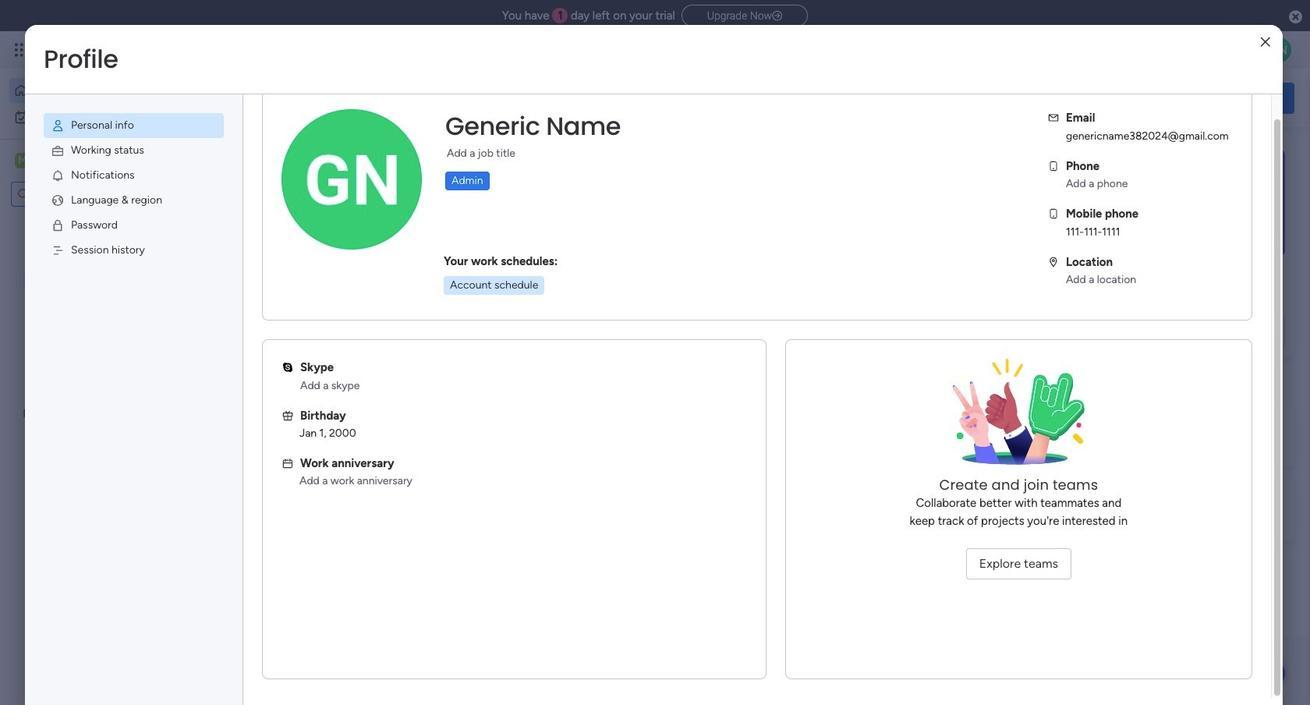 Task type: locate. For each thing, give the bounding box(es) containing it.
generic name image
[[1267, 37, 1292, 62]]

notifications image
[[51, 168, 65, 183]]

0 vertical spatial option
[[9, 78, 190, 103]]

1 public board image from the left
[[260, 316, 278, 333]]

1 horizontal spatial public board image
[[518, 316, 535, 333]]

public board image for component image for add to favorites image
[[260, 316, 278, 333]]

component image
[[260, 340, 275, 354], [518, 340, 532, 354]]

menu item
[[44, 113, 224, 138], [44, 138, 224, 163], [44, 163, 224, 188], [44, 188, 224, 213], [44, 213, 224, 238], [44, 238, 224, 263]]

1 component image from the left
[[260, 340, 275, 354]]

2 public board image from the left
[[518, 316, 535, 333]]

option up workspace selection element
[[9, 105, 190, 129]]

1 horizontal spatial component image
[[518, 340, 532, 354]]

personal info image
[[51, 119, 65, 133]]

select product image
[[14, 42, 30, 58]]

0 horizontal spatial public board image
[[260, 316, 278, 333]]

close my workspaces image
[[241, 455, 260, 474]]

working status image
[[51, 144, 65, 158]]

1 vertical spatial option
[[9, 105, 190, 129]]

v2 user feedback image
[[1073, 89, 1085, 107]]

menu menu
[[25, 94, 243, 282]]

component image for add to favorites image
[[260, 340, 275, 354]]

workspace image
[[15, 152, 30, 169]]

language & region image
[[51, 193, 65, 207]]

workspace selection element
[[15, 151, 130, 172]]

1 menu item from the top
[[44, 113, 224, 138]]

6 menu item from the top
[[44, 238, 224, 263]]

getting started element
[[1061, 404, 1295, 466]]

option
[[9, 78, 190, 103], [9, 105, 190, 129]]

None field
[[441, 110, 625, 143]]

public board image
[[260, 316, 278, 333], [518, 316, 535, 333]]

help center element
[[1061, 478, 1295, 541]]

option up "personal info" icon
[[9, 78, 190, 103]]

add to favorites image
[[465, 316, 481, 332]]

password image
[[51, 218, 65, 232]]

open update feed (inbox) image
[[241, 402, 260, 421]]

2 component image from the left
[[518, 340, 532, 354]]

close image
[[1261, 36, 1270, 48]]

0 horizontal spatial component image
[[260, 340, 275, 354]]

5 menu item from the top
[[44, 213, 224, 238]]



Task type: describe. For each thing, give the bounding box(es) containing it.
public board image for add to favorites icon's component image
[[518, 316, 535, 333]]

component image for add to favorites icon
[[518, 340, 532, 354]]

2 menu item from the top
[[44, 138, 224, 163]]

quick search results list box
[[241, 177, 1023, 384]]

close recently visited image
[[241, 158, 260, 177]]

v2 bolt switch image
[[1195, 89, 1204, 106]]

templates image image
[[1075, 149, 1281, 257]]

dapulse rightstroke image
[[772, 10, 782, 22]]

dapulse close image
[[1289, 9, 1302, 25]]

clear search image
[[113, 186, 129, 202]]

1 option from the top
[[9, 78, 190, 103]]

3 menu item from the top
[[44, 163, 224, 188]]

Search in workspace field
[[33, 185, 112, 203]]

workspace image
[[267, 502, 304, 539]]

2 option from the top
[[9, 105, 190, 129]]

session history image
[[51, 243, 65, 257]]

add to favorites image
[[723, 316, 738, 332]]

no teams image
[[941, 359, 1097, 476]]

4 menu item from the top
[[44, 188, 224, 213]]



Task type: vqa. For each thing, say whether or not it's contained in the screenshot.
select product "icon"
yes



